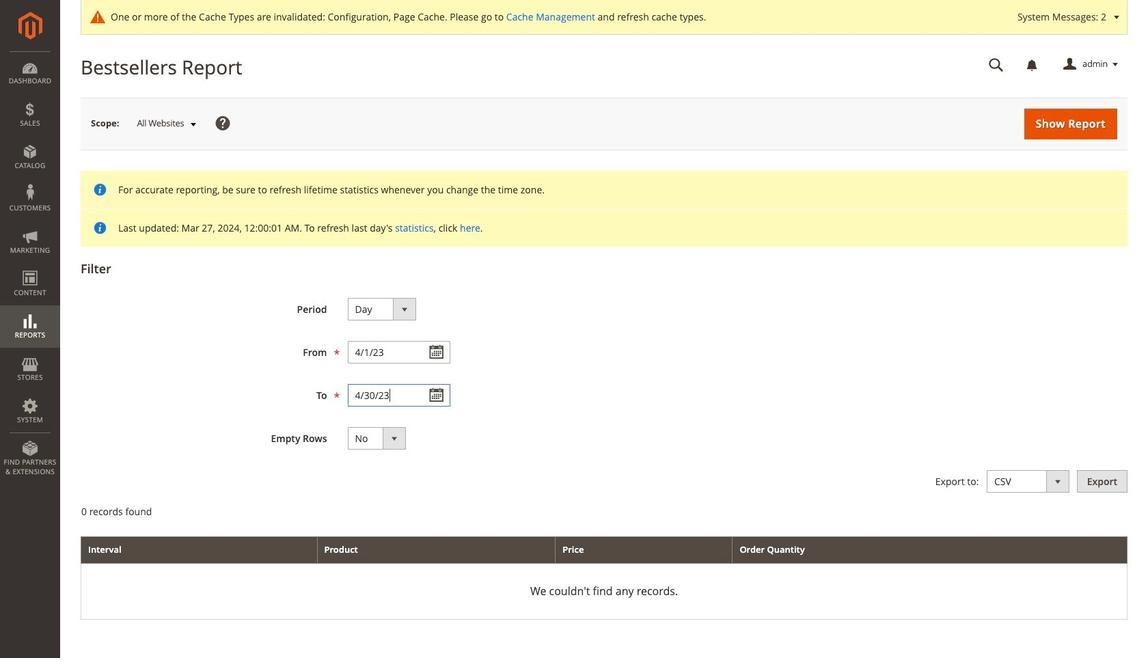 Task type: vqa. For each thing, say whether or not it's contained in the screenshot.
To text field
no



Task type: locate. For each thing, give the bounding box(es) containing it.
None text field
[[980, 53, 1014, 77]]

None text field
[[348, 341, 450, 364], [348, 384, 450, 407], [348, 341, 450, 364], [348, 384, 450, 407]]

menu bar
[[0, 51, 60, 483]]

magento admin panel image
[[18, 12, 42, 40]]



